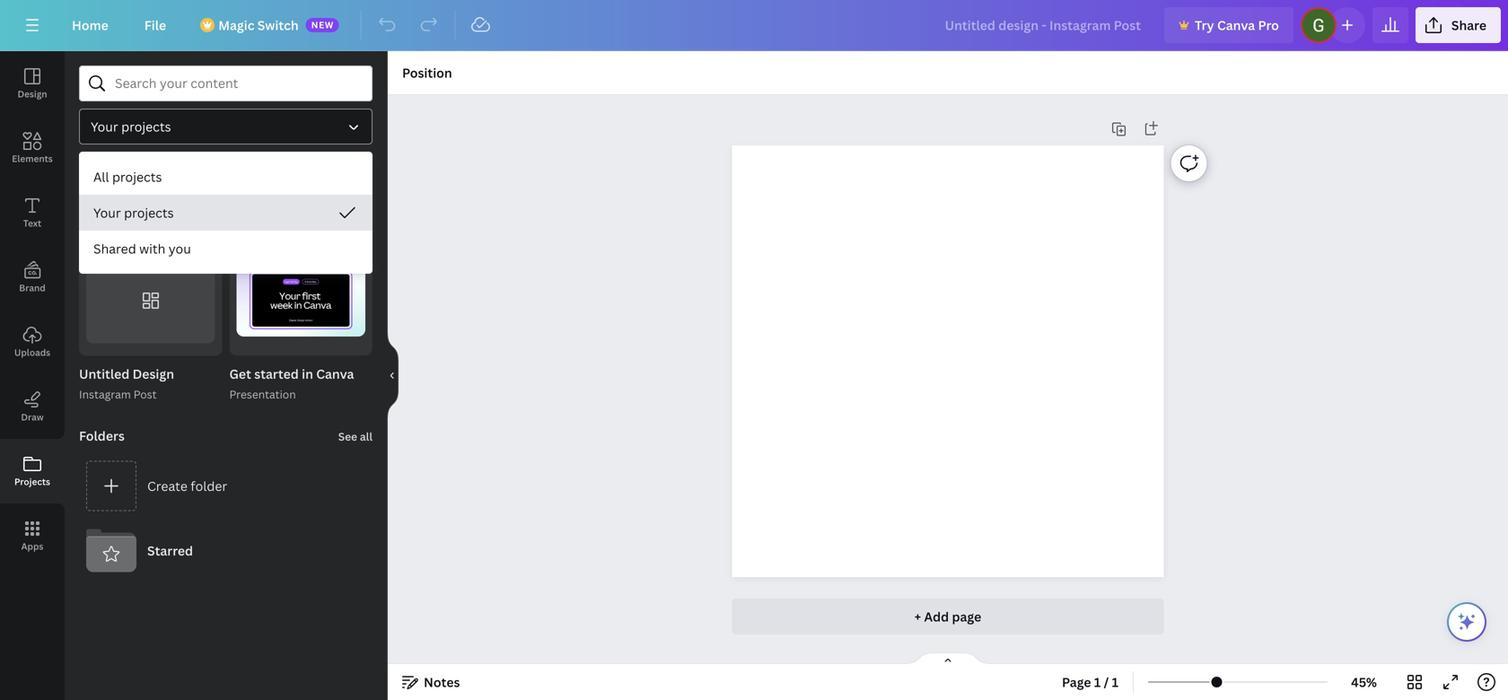 Task type: locate. For each thing, give the bounding box(es) containing it.
all inside option
[[93, 168, 109, 185]]

started
[[254, 366, 299, 383]]

apps button
[[0, 504, 65, 568]]

home link
[[57, 7, 123, 43]]

get
[[229, 366, 251, 383]]

all button
[[79, 159, 157, 193]]

file button
[[130, 7, 181, 43]]

Search your content search field
[[115, 66, 361, 101]]

1 vertical spatial your
[[93, 204, 121, 221]]

magic
[[218, 17, 255, 34]]

projects
[[14, 476, 50, 488]]

1 see all from the top
[[338, 220, 373, 235]]

0 vertical spatial canva
[[1218, 17, 1256, 34]]

presentation
[[229, 387, 296, 402]]

create folder
[[147, 478, 227, 495]]

canva inside get started in canva presentation
[[316, 366, 354, 383]]

1 vertical spatial see all
[[338, 429, 373, 444]]

1 all from the top
[[360, 220, 373, 235]]

elements
[[12, 153, 53, 165]]

0 horizontal spatial canva
[[316, 366, 354, 383]]

0 vertical spatial your projects
[[91, 118, 171, 135]]

1 horizontal spatial canva
[[1218, 17, 1256, 34]]

canva right try
[[1218, 17, 1256, 34]]

brand
[[19, 282, 46, 294]]

with
[[139, 240, 166, 257]]

0 horizontal spatial all
[[93, 168, 109, 185]]

2 group from the left
[[229, 245, 373, 356]]

1 vertical spatial see all button
[[337, 418, 374, 454]]

1 vertical spatial canva
[[316, 366, 354, 383]]

canva assistant image
[[1457, 612, 1478, 633]]

create
[[147, 478, 188, 495]]

0 vertical spatial all
[[360, 220, 373, 235]]

1 see from the top
[[338, 220, 357, 235]]

projects for all projects button at the top
[[112, 168, 162, 185]]

page
[[952, 608, 982, 625]]

1 left '/'
[[1095, 674, 1101, 691]]

0 vertical spatial design
[[17, 88, 47, 100]]

see all button for designs
[[337, 209, 374, 245]]

group
[[79, 245, 222, 356], [229, 245, 373, 356]]

design
[[17, 88, 47, 100], [133, 366, 174, 383]]

0 vertical spatial projects
[[121, 118, 171, 135]]

+
[[915, 608, 922, 625]]

0 horizontal spatial design
[[17, 88, 47, 100]]

notes
[[424, 674, 460, 691]]

Select ownership filter button
[[79, 109, 373, 145]]

file
[[144, 17, 166, 34]]

your projects button
[[79, 195, 373, 231]]

1 vertical spatial your projects
[[93, 204, 174, 221]]

+ add page button
[[732, 599, 1164, 635]]

design up post
[[133, 366, 174, 383]]

1
[[1095, 674, 1101, 691], [1112, 674, 1119, 691]]

try canva pro button
[[1165, 7, 1294, 43]]

folders
[[79, 428, 125, 445]]

shared with you
[[93, 240, 191, 257]]

0 vertical spatial see all button
[[337, 209, 374, 245]]

canva right in
[[316, 366, 354, 383]]

all
[[360, 220, 373, 235], [360, 429, 373, 444]]

1 horizontal spatial design
[[133, 366, 174, 383]]

0 vertical spatial see all
[[338, 220, 373, 235]]

get started in canva presentation
[[229, 366, 354, 402]]

your projects down all projects
[[93, 204, 174, 221]]

1 horizontal spatial all
[[110, 167, 126, 185]]

select ownership filter list box
[[79, 159, 373, 267]]

untitled
[[79, 366, 130, 383]]

your up all button
[[91, 118, 118, 135]]

design up elements button
[[17, 88, 47, 100]]

see all
[[338, 220, 373, 235], [338, 429, 373, 444]]

2 see from the top
[[338, 429, 357, 444]]

design inside design button
[[17, 88, 47, 100]]

projects up designs
[[112, 168, 162, 185]]

Design title text field
[[931, 7, 1158, 43]]

2 all from the top
[[360, 429, 373, 444]]

projects
[[121, 118, 171, 135], [112, 168, 162, 185], [124, 204, 174, 221]]

post
[[134, 387, 157, 402]]

page
[[1062, 674, 1092, 691]]

1 see all button from the top
[[337, 209, 374, 245]]

projects inside select ownership filter button
[[121, 118, 171, 135]]

0 horizontal spatial 1
[[1095, 674, 1101, 691]]

position button
[[395, 58, 460, 87]]

see all button for folders
[[337, 418, 374, 454]]

untitled design group
[[79, 245, 222, 404]]

elements button
[[0, 116, 65, 181]]

0 horizontal spatial group
[[79, 245, 222, 356]]

1 right '/'
[[1112, 674, 1119, 691]]

canva
[[1218, 17, 1256, 34], [316, 366, 354, 383]]

all for all projects
[[93, 168, 109, 185]]

0 vertical spatial see
[[338, 220, 357, 235]]

you
[[169, 240, 191, 257]]

projects up all projects
[[121, 118, 171, 135]]

2 see all from the top
[[338, 429, 373, 444]]

1 vertical spatial all
[[360, 429, 373, 444]]

untitled design instagram post
[[79, 366, 174, 402]]

1 vertical spatial design
[[133, 366, 174, 383]]

add
[[924, 608, 949, 625]]

projects up with on the left top of the page
[[124, 204, 174, 221]]

1 vertical spatial see
[[338, 429, 357, 444]]

side panel tab list
[[0, 51, 65, 568]]

position
[[402, 64, 452, 81]]

1 horizontal spatial 1
[[1112, 674, 1119, 691]]

0 vertical spatial your
[[91, 118, 118, 135]]

all
[[110, 167, 126, 185], [93, 168, 109, 185]]

45% button
[[1335, 668, 1394, 697]]

design button
[[0, 51, 65, 116]]

group for started
[[229, 245, 373, 356]]

2 see all button from the top
[[337, 418, 374, 454]]

magic switch
[[218, 17, 299, 34]]

see all button
[[337, 209, 374, 245], [337, 418, 374, 454]]

your up shared
[[93, 204, 121, 221]]

starred
[[147, 543, 193, 560]]

1 group from the left
[[79, 245, 222, 356]]

all for folders
[[360, 429, 373, 444]]

your projects up all projects
[[91, 118, 171, 135]]

create folder button
[[79, 454, 373, 519]]

your
[[91, 118, 118, 135], [93, 204, 121, 221]]

see
[[338, 220, 357, 235], [338, 429, 357, 444]]

new
[[311, 19, 334, 31]]

see for designs
[[338, 220, 357, 235]]

shared
[[93, 240, 136, 257]]

projects button
[[0, 439, 65, 504]]

1 horizontal spatial group
[[229, 245, 373, 356]]

1 vertical spatial projects
[[112, 168, 162, 185]]

text button
[[0, 181, 65, 245]]

45%
[[1352, 674, 1378, 691]]

your projects
[[91, 118, 171, 135], [93, 204, 174, 221]]

shared with you button
[[79, 231, 373, 267]]

home
[[72, 17, 108, 34]]

draw button
[[0, 374, 65, 439]]

share
[[1452, 17, 1487, 34]]



Task type: describe. For each thing, give the bounding box(es) containing it.
all projects button
[[79, 159, 373, 195]]

design inside untitled design instagram post
[[133, 366, 174, 383]]

uploads button
[[0, 310, 65, 374]]

canva inside button
[[1218, 17, 1256, 34]]

your inside button
[[93, 204, 121, 221]]

all for designs
[[360, 220, 373, 235]]

1 1 from the left
[[1095, 674, 1101, 691]]

2 vertical spatial projects
[[124, 204, 174, 221]]

uploads
[[14, 347, 50, 359]]

shared with you option
[[79, 231, 373, 267]]

+ add page
[[915, 608, 982, 625]]

main menu bar
[[0, 0, 1509, 51]]

switch
[[258, 17, 299, 34]]

2 1 from the left
[[1112, 674, 1119, 691]]

your projects inside select ownership filter button
[[91, 118, 171, 135]]

show pages image
[[905, 652, 991, 666]]

see all for designs
[[338, 220, 373, 235]]

share button
[[1416, 7, 1502, 43]]

instagram
[[79, 387, 131, 402]]

see for folders
[[338, 429, 357, 444]]

brand button
[[0, 245, 65, 310]]

hide image
[[387, 333, 399, 419]]

/
[[1104, 674, 1109, 691]]

see all for folders
[[338, 429, 373, 444]]

draw
[[21, 411, 44, 423]]

pro
[[1259, 17, 1280, 34]]

try canva pro
[[1195, 17, 1280, 34]]

your projects option
[[79, 195, 373, 231]]

starred button
[[79, 519, 373, 583]]

notes button
[[395, 668, 467, 697]]

designs
[[79, 219, 127, 236]]

in
[[302, 366, 313, 383]]

apps
[[21, 541, 43, 553]]

try
[[1195, 17, 1215, 34]]

group for design
[[79, 245, 222, 356]]

get started in canva group
[[229, 245, 373, 404]]

page 1 / 1
[[1062, 674, 1119, 691]]

projects for select ownership filter button
[[121, 118, 171, 135]]

folder
[[191, 478, 227, 495]]

your projects inside button
[[93, 204, 174, 221]]

all projects
[[93, 168, 162, 185]]

all projects option
[[79, 159, 373, 195]]

your inside select ownership filter button
[[91, 118, 118, 135]]

text
[[23, 217, 41, 229]]

all for all
[[110, 167, 126, 185]]



Task type: vqa. For each thing, say whether or not it's contained in the screenshot.
bottom "Design"
yes



